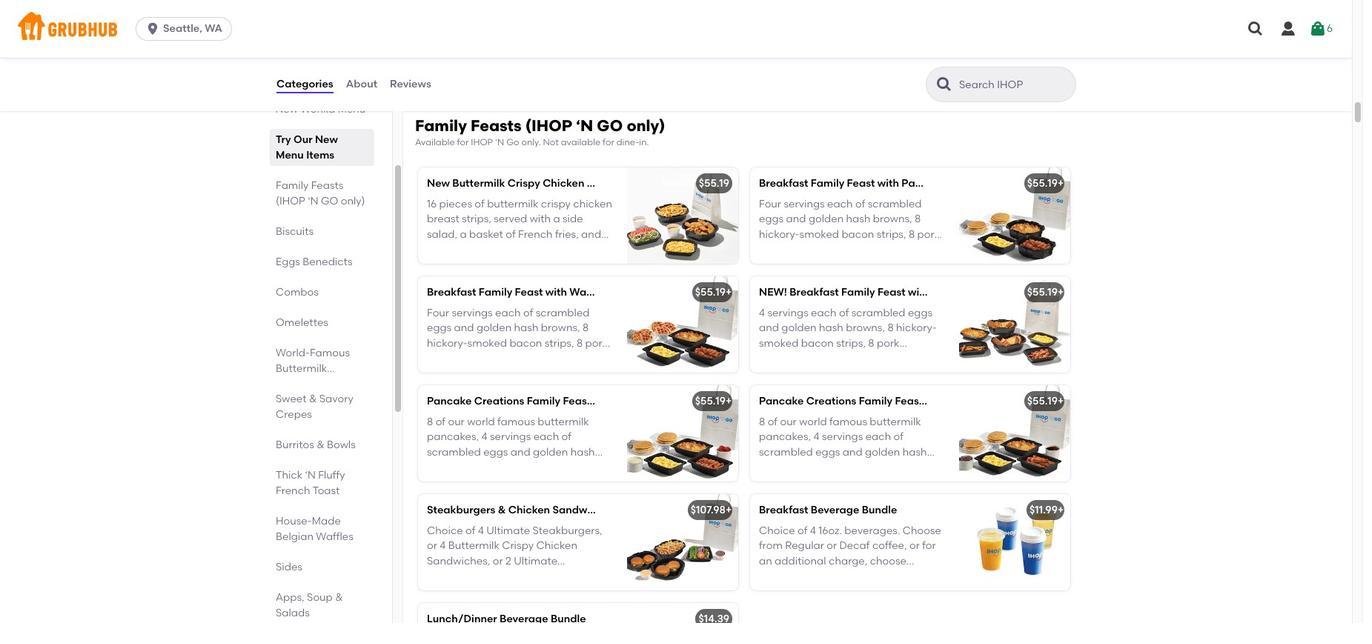 Task type: describe. For each thing, give the bounding box(es) containing it.
family feasts (ihop 'n go only) available for ihop 'n go only. not available for dine-in.
[[415, 117, 665, 148]]

new!
[[759, 286, 787, 299]]

cheese.
[[427, 258, 466, 271]]

pancake creations family feast with sausage image
[[959, 385, 1071, 482]]

omelettes
[[276, 317, 328, 329]]

sharp
[[468, 243, 498, 256]]

biscuits
[[276, 225, 314, 238]]

try our new menu items
[[276, 133, 338, 162]]

+ for new! breakfast family feast with thick 'n fluffy french toast
[[1058, 286, 1064, 299]]

pancake creations family feast with bacon image
[[627, 385, 738, 482]]

$55.19 for pancake creations family feast with sausage
[[1027, 395, 1058, 408]]

try
[[276, 133, 291, 146]]

savory
[[319, 393, 354, 406]]

& left bowls
[[317, 439, 325, 452]]

sides
[[276, 561, 302, 574]]

cheddar
[[500, 243, 546, 256]]

about
[[346, 78, 377, 90]]

buttermilk
[[487, 198, 539, 211]]

pieces
[[439, 198, 472, 211]]

foam.
[[759, 65, 788, 78]]

feasts for family feasts (ihop 'n go only)
[[311, 179, 344, 192]]

basket
[[469, 228, 503, 241]]

strips,
[[462, 213, 491, 226]]

available
[[561, 137, 601, 148]]

+ for breakfast family feast with pancakes
[[1058, 177, 1064, 190]]

100% arabica iced cold brew sweetened with vanilla & topped with a pumpkin spice creamy cold foam. button
[[750, 0, 1071, 86]]

world-famous buttermilk pancakes sweet & savory crepes
[[276, 347, 354, 421]]

2 horizontal spatial french
[[1006, 286, 1041, 299]]

feasts for family feasts (ihop 'n go only) available for ihop 'n go only. not available for dine-in.
[[471, 117, 522, 135]]

breakfast family feast with pancakes
[[759, 177, 952, 190]]

$55.19 for breakfast family feast with waffles
[[695, 286, 726, 299]]

fluffy inside thick 'n fluffy french toast
[[318, 469, 345, 482]]

combos
[[276, 286, 319, 299]]

0 vertical spatial thick
[[932, 286, 960, 299]]

house-
[[276, 515, 312, 528]]

apps, soup & salads
[[276, 592, 343, 620]]

$107.98
[[691, 504, 726, 517]]

$55.19 + for breakfast family feast with waffles
[[695, 286, 732, 299]]

1 horizontal spatial menu
[[338, 103, 366, 116]]

brew
[[882, 20, 907, 32]]

toast inside thick 'n fluffy french toast
[[313, 485, 340, 498]]

0 vertical spatial chicken
[[543, 177, 585, 190]]

reviews button
[[389, 58, 432, 111]]

serves
[[468, 258, 501, 271]]

made
[[312, 515, 341, 528]]

salads
[[276, 607, 310, 620]]

pumpkin spice pancake combo image
[[627, 0, 738, 86]]

breakfast for breakfast beverage bundle
[[759, 504, 809, 517]]

100% arabica iced cold brew sweetened with vanilla & topped with a pumpkin spice creamy cold foam.
[[759, 20, 931, 78]]

in.
[[639, 137, 649, 148]]

$11.99 +
[[1030, 504, 1064, 517]]

new buttermilk crispy chicken family feast image
[[627, 167, 738, 264]]

items
[[306, 149, 335, 162]]

$107.98 +
[[691, 504, 732, 517]]

new buttermilk crispy chicken family feast
[[427, 177, 651, 190]]

creamy inside 16 pieces of buttermilk crispy chicken breast strips, served with a side salad, a basket of french fries, and creamy sharp cheddar mac & cheese.  serves 4.
[[427, 243, 465, 256]]

bowls
[[327, 439, 356, 452]]

new! breakfast family feast with thick 'n fluffy french toast image
[[959, 276, 1071, 373]]

lunch/dinner beverage bundle image
[[627, 603, 738, 624]]

menu inside "try our new menu items"
[[276, 149, 304, 162]]

pumpkin
[[792, 50, 836, 62]]

topped
[[886, 35, 923, 47]]

steakburgers
[[427, 504, 496, 517]]

burritos & bowls
[[276, 439, 356, 452]]

1 horizontal spatial a
[[553, 213, 560, 226]]

seattle,
[[163, 22, 202, 35]]

spice
[[839, 50, 866, 62]]

only) for family feasts (ihop 'n go only)
[[341, 195, 365, 208]]

side
[[563, 213, 583, 226]]

1 for from the left
[[457, 137, 469, 148]]

iced
[[831, 20, 853, 32]]

pancake creations family feast with bacon
[[427, 395, 651, 408]]

sweetened
[[759, 35, 814, 47]]

crispy
[[508, 177, 540, 190]]

$55.19 + for pancake creations family feast with sausage
[[1027, 395, 1064, 408]]

svg image inside 6 button
[[1309, 20, 1327, 38]]

1 horizontal spatial svg image
[[1247, 20, 1265, 38]]

6 button
[[1309, 16, 1333, 42]]

& inside 'apps, soup & salads'
[[335, 592, 343, 604]]

go
[[507, 137, 519, 148]]

$11.99
[[1030, 504, 1058, 517]]

new inside "try our new menu items"
[[315, 133, 338, 146]]

thick inside thick 'n fluffy french toast
[[276, 469, 303, 482]]

wonka
[[301, 103, 336, 116]]

2 for from the left
[[603, 137, 615, 148]]

belgian
[[276, 531, 314, 543]]

0 vertical spatial toast
[[1044, 286, 1071, 299]]

eggs benedicts
[[276, 256, 353, 268]]

new! breakfast family feast with thick 'n fluffy french toast
[[759, 286, 1071, 299]]

'n inside thick 'n fluffy french toast
[[305, 469, 316, 482]]

breakfast for breakfast family feast with pancakes
[[759, 177, 809, 190]]

4.
[[504, 258, 512, 271]]

our
[[294, 133, 313, 146]]

breakfast family feast with pancakes image
[[959, 167, 1071, 264]]

world-
[[276, 347, 310, 360]]

beverage
[[811, 504, 860, 517]]

crispy
[[541, 198, 571, 211]]

new wonka menu
[[276, 103, 366, 116]]

16
[[427, 198, 437, 211]]

main navigation navigation
[[0, 0, 1352, 58]]

$55.19 for new! breakfast family feast with thick 'n fluffy french toast
[[1027, 286, 1058, 299]]

only.
[[522, 137, 541, 148]]

sandwiches
[[553, 504, 614, 517]]

dine-
[[617, 137, 639, 148]]

creamy inside 100% arabica iced cold brew sweetened with vanilla & topped with a pumpkin spice creamy cold foam.
[[868, 50, 906, 62]]

soup
[[307, 592, 333, 604]]

bacon
[[618, 395, 651, 408]]

& inside 16 pieces of buttermilk crispy chicken breast strips, served with a side salad, a basket of french fries, and creamy sharp cheddar mac & cheese.  serves 4.
[[574, 243, 581, 256]]

famous
[[310, 347, 350, 360]]

categories button
[[276, 58, 334, 111]]



Task type: vqa. For each thing, say whether or not it's contained in the screenshot.
Famous
yes



Task type: locate. For each thing, give the bounding box(es) containing it.
sweet
[[276, 393, 307, 406]]

menu down try
[[276, 149, 304, 162]]

thick 'n fluffy french toast
[[276, 469, 345, 498]]

2 horizontal spatial new
[[427, 177, 450, 190]]

1 vertical spatial pancakes
[[276, 378, 325, 391]]

go up 'dine-'
[[597, 117, 623, 135]]

(ihop inside family feasts (ihop 'n go only)
[[276, 195, 305, 208]]

categories
[[277, 78, 333, 90]]

100%
[[759, 20, 785, 32]]

0 vertical spatial a
[[783, 50, 790, 62]]

go inside family feasts (ihop 'n go only) available for ihop 'n go only. not available for dine-in.
[[597, 117, 623, 135]]

of up strips,
[[475, 198, 485, 211]]

0 horizontal spatial of
[[475, 198, 485, 211]]

seattle, wa button
[[136, 17, 238, 41]]

go inside family feasts (ihop 'n go only)
[[321, 195, 338, 208]]

new pumpkin spice cold foam cold brew image
[[959, 0, 1071, 86]]

2 vertical spatial french
[[276, 485, 310, 498]]

2 svg image from the left
[[1309, 20, 1327, 38]]

& right steakburgers
[[498, 504, 506, 517]]

1 vertical spatial of
[[506, 228, 516, 241]]

search icon image
[[936, 76, 954, 93]]

crepes
[[276, 409, 312, 421]]

0 horizontal spatial french
[[276, 485, 310, 498]]

benedicts
[[303, 256, 353, 268]]

+ for steakburgers & chicken sandwiches family feast
[[726, 504, 732, 517]]

reviews
[[390, 78, 431, 90]]

vanilla
[[840, 35, 873, 47]]

apps,
[[276, 592, 305, 604]]

buttermilk down world-
[[276, 363, 327, 375]]

only) up benedicts
[[341, 195, 365, 208]]

burritos
[[276, 439, 314, 452]]

1 vertical spatial feasts
[[311, 179, 344, 192]]

breast
[[427, 213, 459, 226]]

feasts inside family feasts (ihop 'n go only)
[[311, 179, 344, 192]]

1 vertical spatial thick
[[276, 469, 303, 482]]

1 vertical spatial buttermilk
[[276, 363, 327, 375]]

1 horizontal spatial for
[[603, 137, 615, 148]]

0 horizontal spatial waffles
[[316, 531, 354, 543]]

0 vertical spatial of
[[475, 198, 485, 211]]

ihop
[[471, 137, 493, 148]]

'n
[[576, 117, 593, 135], [495, 137, 504, 148], [308, 195, 318, 208], [962, 286, 973, 299], [305, 469, 316, 482]]

0 vertical spatial go
[[597, 117, 623, 135]]

chicken
[[573, 198, 612, 211]]

svg image
[[1280, 20, 1298, 38], [1309, 20, 1327, 38]]

new up 16 on the left top
[[427, 177, 450, 190]]

new up items
[[315, 133, 338, 146]]

sausage
[[950, 395, 994, 408]]

(ihop up not
[[526, 117, 573, 135]]

family feasts (ihop 'n go only)
[[276, 179, 365, 208]]

bundle
[[862, 504, 897, 517]]

for
[[457, 137, 469, 148], [603, 137, 615, 148]]

breakfast beverage bundle image
[[959, 494, 1071, 591]]

& right mac at the top left of the page
[[574, 243, 581, 256]]

1 svg image from the left
[[1280, 20, 1298, 38]]

toast
[[1044, 286, 1071, 299], [313, 485, 340, 498]]

cold
[[855, 20, 879, 32]]

served
[[494, 213, 527, 226]]

0 horizontal spatial feasts
[[311, 179, 344, 192]]

0 horizontal spatial pancakes
[[276, 378, 325, 391]]

(ihop up biscuits
[[276, 195, 305, 208]]

0 horizontal spatial svg image
[[1280, 20, 1298, 38]]

1 horizontal spatial go
[[597, 117, 623, 135]]

a
[[783, 50, 790, 62], [553, 213, 560, 226], [460, 228, 467, 241]]

&
[[876, 35, 883, 47], [574, 243, 581, 256], [309, 393, 317, 406], [317, 439, 325, 452], [498, 504, 506, 517], [335, 592, 343, 604]]

+
[[1058, 177, 1064, 190], [726, 286, 732, 299], [1058, 286, 1064, 299], [726, 395, 732, 408], [1058, 395, 1064, 408], [726, 504, 732, 517], [1058, 504, 1064, 517]]

chicken left sandwiches
[[508, 504, 550, 517]]

menu
[[338, 103, 366, 116], [276, 149, 304, 162]]

+ for breakfast beverage bundle
[[1058, 504, 1064, 517]]

& inside 'world-famous buttermilk pancakes sweet & savory crepes'
[[309, 393, 317, 406]]

for left 'dine-'
[[603, 137, 615, 148]]

a down strips,
[[460, 228, 467, 241]]

only) for family feasts (ihop 'n go only) available for ihop 'n go only. not available for dine-in.
[[627, 117, 665, 135]]

+ for breakfast family feast with waffles
[[726, 286, 732, 299]]

with
[[817, 35, 838, 47], [759, 50, 780, 62], [878, 177, 899, 190], [530, 213, 551, 226], [546, 286, 567, 299], [908, 286, 930, 299], [594, 395, 615, 408], [926, 395, 947, 408]]

steakburgers & chicken sandwiches family feast image
[[627, 494, 738, 591]]

feasts
[[471, 117, 522, 135], [311, 179, 344, 192]]

go
[[597, 117, 623, 135], [321, 195, 338, 208]]

0 horizontal spatial go
[[321, 195, 338, 208]]

for left ihop
[[457, 137, 469, 148]]

6
[[1327, 22, 1333, 35]]

family
[[415, 117, 467, 135], [587, 177, 621, 190], [811, 177, 845, 190], [276, 179, 309, 192], [479, 286, 513, 299], [842, 286, 875, 299], [527, 395, 561, 408], [859, 395, 893, 408], [617, 504, 650, 517]]

$55.19 + for breakfast family feast with pancakes
[[1027, 177, 1064, 190]]

with inside 16 pieces of buttermilk crispy chicken breast strips, served with a side salad, a basket of french fries, and creamy sharp cheddar mac & cheese.  serves 4.
[[530, 213, 551, 226]]

1 horizontal spatial toast
[[1044, 286, 1071, 299]]

0 horizontal spatial only)
[[341, 195, 365, 208]]

pancake for pancake creations family feast with sausage
[[759, 395, 804, 408]]

buttermilk inside 'world-famous buttermilk pancakes sweet & savory crepes'
[[276, 363, 327, 375]]

french inside thick 'n fluffy french toast
[[276, 485, 310, 498]]

1 horizontal spatial waffles
[[570, 286, 608, 299]]

2 vertical spatial a
[[460, 228, 467, 241]]

0 horizontal spatial creations
[[474, 395, 524, 408]]

feasts down items
[[311, 179, 344, 192]]

french
[[518, 228, 553, 241], [1006, 286, 1041, 299], [276, 485, 310, 498]]

waffles down 'made' at left bottom
[[316, 531, 354, 543]]

0 vertical spatial only)
[[627, 117, 665, 135]]

1 horizontal spatial thick
[[932, 286, 960, 299]]

waffles down mac at the top left of the page
[[570, 286, 608, 299]]

svg image left seattle,
[[145, 22, 160, 36]]

1 vertical spatial only)
[[341, 195, 365, 208]]

& right sweet at the left bottom of page
[[309, 393, 317, 406]]

(ihop inside family feasts (ihop 'n go only) available for ihop 'n go only. not available for dine-in.
[[526, 117, 573, 135]]

1 horizontal spatial creamy
[[868, 50, 906, 62]]

1 horizontal spatial only)
[[627, 117, 665, 135]]

about button
[[345, 58, 378, 111]]

& right "soup"
[[335, 592, 343, 604]]

2 creations from the left
[[807, 395, 857, 408]]

seattle, wa
[[163, 22, 222, 35]]

go down items
[[321, 195, 338, 208]]

a down crispy
[[553, 213, 560, 226]]

1 vertical spatial go
[[321, 195, 338, 208]]

0 horizontal spatial toast
[[313, 485, 340, 498]]

1 vertical spatial (ihop
[[276, 195, 305, 208]]

family inside family feasts (ihop 'n go only) available for ihop 'n go only. not available for dine-in.
[[415, 117, 467, 135]]

2 horizontal spatial a
[[783, 50, 790, 62]]

0 horizontal spatial creamy
[[427, 243, 465, 256]]

0 vertical spatial buttermilk
[[453, 177, 505, 190]]

only) inside family feasts (ihop 'n go only) available for ihop 'n go only. not available for dine-in.
[[627, 117, 665, 135]]

(ihop for family feasts (ihop 'n go only)
[[276, 195, 305, 208]]

of down served
[[506, 228, 516, 241]]

0 vertical spatial pancakes
[[902, 177, 952, 190]]

of
[[475, 198, 485, 211], [506, 228, 516, 241]]

go for family feasts (ihop 'n go only) available for ihop 'n go only. not available for dine-in.
[[597, 117, 623, 135]]

1 vertical spatial toast
[[313, 485, 340, 498]]

0 horizontal spatial thick
[[276, 469, 303, 482]]

creations for pancake creations family feast with sausage
[[807, 395, 857, 408]]

0 vertical spatial menu
[[338, 103, 366, 116]]

2 vertical spatial new
[[427, 177, 450, 190]]

breakfast family feast with waffles image
[[627, 276, 738, 373]]

0 horizontal spatial menu
[[276, 149, 304, 162]]

steakburgers & chicken sandwiches family feast
[[427, 504, 681, 517]]

a inside 100% arabica iced cold brew sweetened with vanilla & topped with a pumpkin spice creamy cold foam.
[[783, 50, 790, 62]]

1 horizontal spatial pancake
[[759, 395, 804, 408]]

cold
[[909, 50, 931, 62]]

feasts inside family feasts (ihop 'n go only) available for ihop 'n go only. not available for dine-in.
[[471, 117, 522, 135]]

+ for pancake creations family feast with bacon
[[726, 395, 732, 408]]

0 vertical spatial creamy
[[868, 50, 906, 62]]

arabica
[[788, 20, 828, 32]]

waffles inside "house-made belgian waffles"
[[316, 531, 354, 543]]

not
[[543, 137, 559, 148]]

0 horizontal spatial for
[[457, 137, 469, 148]]

1 horizontal spatial fluffy
[[976, 286, 1004, 299]]

0 vertical spatial waffles
[[570, 286, 608, 299]]

only) inside family feasts (ihop 'n go only)
[[341, 195, 365, 208]]

pancake
[[427, 395, 472, 408], [759, 395, 804, 408]]

creamy
[[868, 50, 906, 62], [427, 243, 465, 256]]

0 vertical spatial french
[[518, 228, 553, 241]]

Search IHOP search field
[[958, 78, 1071, 92]]

1 horizontal spatial new
[[315, 133, 338, 146]]

creations for pancake creations family feast with bacon
[[474, 395, 524, 408]]

1 vertical spatial menu
[[276, 149, 304, 162]]

0 horizontal spatial new
[[276, 103, 298, 116]]

0 horizontal spatial buttermilk
[[276, 363, 327, 375]]

& inside 100% arabica iced cold brew sweetened with vanilla & topped with a pumpkin spice creamy cold foam.
[[876, 35, 883, 47]]

$55.19 for pancake creations family feast with bacon
[[695, 395, 726, 408]]

(ihop
[[526, 117, 573, 135], [276, 195, 305, 208]]

new up try
[[276, 103, 298, 116]]

breakfast
[[759, 177, 809, 190], [427, 286, 476, 299], [790, 286, 839, 299], [759, 504, 809, 517]]

0 vertical spatial fluffy
[[976, 286, 1004, 299]]

0 vertical spatial new
[[276, 103, 298, 116]]

eggs
[[276, 256, 300, 268]]

& down "cold"
[[876, 35, 883, 47]]

thick
[[932, 286, 960, 299], [276, 469, 303, 482]]

and
[[581, 228, 601, 241]]

a down sweetened
[[783, 50, 790, 62]]

1 horizontal spatial pancakes
[[902, 177, 952, 190]]

0 horizontal spatial (ihop
[[276, 195, 305, 208]]

1 vertical spatial chicken
[[508, 504, 550, 517]]

fluffy
[[976, 286, 1004, 299], [318, 469, 345, 482]]

buttermilk up pieces
[[453, 177, 505, 190]]

1 horizontal spatial svg image
[[1309, 20, 1327, 38]]

2 pancake from the left
[[759, 395, 804, 408]]

1 vertical spatial a
[[553, 213, 560, 226]]

1 horizontal spatial french
[[518, 228, 553, 241]]

new for new buttermilk crispy chicken family feast
[[427, 177, 450, 190]]

breakfast family feast with waffles
[[427, 286, 608, 299]]

0 horizontal spatial pancake
[[427, 395, 472, 408]]

pancakes inside 'world-famous buttermilk pancakes sweet & savory crepes'
[[276, 378, 325, 391]]

waffles
[[570, 286, 608, 299], [316, 531, 354, 543]]

'n inside family feasts (ihop 'n go only)
[[308, 195, 318, 208]]

1 vertical spatial waffles
[[316, 531, 354, 543]]

1 vertical spatial french
[[1006, 286, 1041, 299]]

1 pancake from the left
[[427, 395, 472, 408]]

svg image
[[1247, 20, 1265, 38], [145, 22, 160, 36]]

+ for pancake creations family feast with sausage
[[1058, 395, 1064, 408]]

french inside 16 pieces of buttermilk crispy chicken breast strips, served with a side salad, a basket of french fries, and creamy sharp cheddar mac & cheese.  serves 4.
[[518, 228, 553, 241]]

0 vertical spatial feasts
[[471, 117, 522, 135]]

1 horizontal spatial creations
[[807, 395, 857, 408]]

1 vertical spatial new
[[315, 133, 338, 146]]

chicken up crispy
[[543, 177, 585, 190]]

$55.19 for breakfast family feast with pancakes
[[1027, 177, 1058, 190]]

1 vertical spatial fluffy
[[318, 469, 345, 482]]

$55.19 + for new! breakfast family feast with thick 'n fluffy french toast
[[1027, 286, 1064, 299]]

(ihop for family feasts (ihop 'n go only) available for ihop 'n go only. not available for dine-in.
[[526, 117, 573, 135]]

1 creations from the left
[[474, 395, 524, 408]]

0 horizontal spatial a
[[460, 228, 467, 241]]

menu down about
[[338, 103, 366, 116]]

pancake for pancake creations family feast with bacon
[[427, 395, 472, 408]]

breakfast beverage bundle
[[759, 504, 897, 517]]

$55.19 + for pancake creations family feast with bacon
[[695, 395, 732, 408]]

1 vertical spatial creamy
[[427, 243, 465, 256]]

0 horizontal spatial fluffy
[[318, 469, 345, 482]]

creamy down topped
[[868, 50, 906, 62]]

fries,
[[555, 228, 579, 241]]

$55.19 +
[[1027, 177, 1064, 190], [695, 286, 732, 299], [1027, 286, 1064, 299], [695, 395, 732, 408], [1027, 395, 1064, 408]]

house-made belgian waffles
[[276, 515, 354, 543]]

creations
[[474, 395, 524, 408], [807, 395, 857, 408]]

family inside family feasts (ihop 'n go only)
[[276, 179, 309, 192]]

new for new wonka menu
[[276, 103, 298, 116]]

go for family feasts (ihop 'n go only)
[[321, 195, 338, 208]]

1 horizontal spatial feasts
[[471, 117, 522, 135]]

creamy up cheese.
[[427, 243, 465, 256]]

buttermilk
[[453, 177, 505, 190], [276, 363, 327, 375]]

svg image inside seattle, wa button
[[145, 22, 160, 36]]

16 pieces of buttermilk crispy chicken breast strips, served with a side salad, a basket of french fries, and creamy sharp cheddar mac & cheese.  serves 4.
[[427, 198, 612, 271]]

0 vertical spatial (ihop
[[526, 117, 573, 135]]

1 horizontal spatial (ihop
[[526, 117, 573, 135]]

feast
[[623, 177, 651, 190], [847, 177, 875, 190], [515, 286, 543, 299], [878, 286, 906, 299], [563, 395, 591, 408], [895, 395, 923, 408], [653, 504, 681, 517]]

pancake creations family feast with sausage
[[759, 395, 994, 408]]

svg image left 6 button
[[1247, 20, 1265, 38]]

available
[[415, 137, 455, 148]]

1 horizontal spatial buttermilk
[[453, 177, 505, 190]]

mac
[[548, 243, 571, 256]]

1 horizontal spatial of
[[506, 228, 516, 241]]

breakfast for breakfast family feast with waffles
[[427, 286, 476, 299]]

only) up the in.
[[627, 117, 665, 135]]

feasts up ihop
[[471, 117, 522, 135]]

0 horizontal spatial svg image
[[145, 22, 160, 36]]



